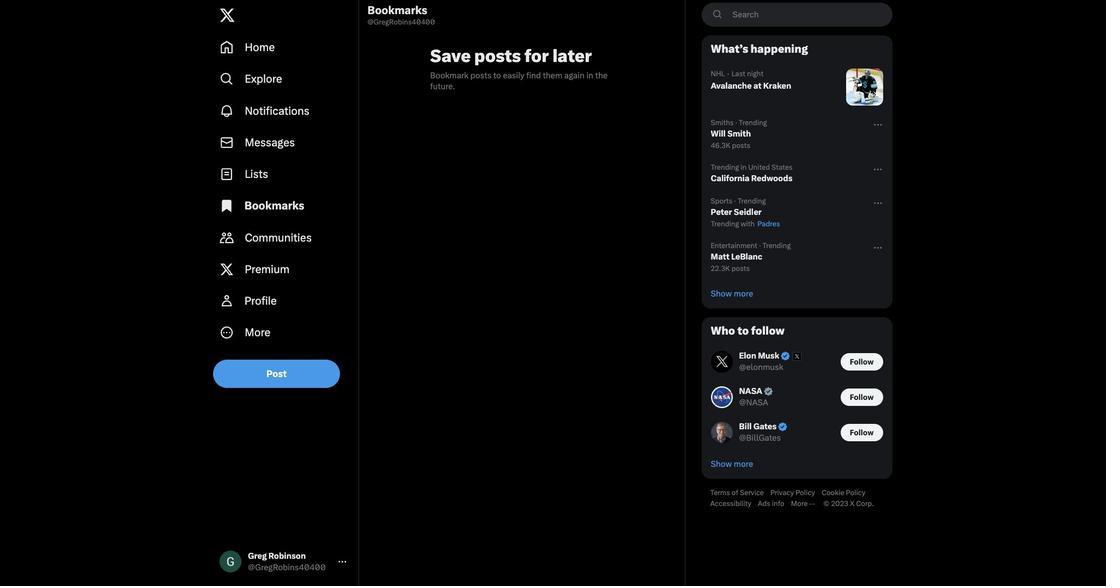 Task type: describe. For each thing, give the bounding box(es) containing it.
verified account image for @nasa
[[764, 387, 774, 397]]

lists
[[245, 168, 268, 181]]

info
[[772, 500, 785, 509]]

@gregrobins40400 inside bookmarks @gregrobins40400 save posts for later bookmark posts to easily find them again in the future.
[[368, 18, 435, 26]]

in inside trending in united states california redwoods
[[741, 163, 747, 172]]

cookie policy link
[[822, 489, 872, 498]]

future.
[[430, 82, 455, 92]]

explore
[[245, 73, 282, 86]]

premium
[[245, 263, 289, 276]]

privacy
[[771, 489, 794, 498]]

the
[[595, 71, 608, 81]]

@elonmusk
[[739, 363, 784, 373]]

posts inside entertainment · trending matt leblanc 22.3k posts
[[732, 265, 750, 273]]

more for first "show more" link from the top of the page
[[734, 289, 753, 299]]

verified account image
[[778, 422, 788, 433]]

follow for gates
[[850, 429, 874, 437]]

2 follow button from the top
[[841, 389, 883, 406]]

nasa
[[739, 387, 762, 397]]

bookmarks for bookmarks @gregrobins40400 save posts for later bookmark posts to easily find them again in the future.
[[368, 4, 427, 17]]

follow
[[751, 325, 785, 338]]

matt
[[711, 252, 730, 262]]

kraken
[[763, 81, 791, 91]]

musk
[[758, 351, 780, 361]]

home timeline element
[[359, 0, 685, 125]]

california
[[711, 174, 750, 184]]

nhl
[[711, 70, 725, 78]]

privacy policy
[[771, 489, 815, 498]]

redwoods
[[751, 174, 793, 184]]

@nasa
[[739, 398, 768, 408]]

primary navigation
[[213, 32, 354, 349]]

bill gates link
[[739, 422, 788, 433]]

ads info
[[758, 500, 785, 509]]

of
[[732, 489, 738, 498]]

show more for first "show more" link from the top of the page
[[711, 289, 753, 299]]

who to follow section
[[702, 318, 892, 479]]

cookie
[[822, 489, 844, 498]]

padres
[[758, 220, 780, 228]]

follow button for musk
[[841, 353, 883, 371]]

follow for musk
[[850, 358, 874, 366]]

to inside section
[[738, 325, 749, 338]]

notifications
[[245, 104, 309, 118]]

messages link
[[213, 127, 354, 159]]

terms
[[710, 489, 730, 498]]

bill
[[739, 422, 752, 432]]

sports
[[711, 197, 733, 205]]

happening
[[751, 43, 808, 56]]

elon
[[739, 351, 756, 361]]

terms of service
[[710, 489, 764, 498]]

terms of service link
[[710, 489, 771, 498]]

bookmarks link
[[213, 190, 354, 222]]

smith
[[728, 129, 751, 139]]

profile link
[[213, 286, 354, 317]]

them
[[543, 71, 562, 81]]

again
[[564, 71, 585, 81]]

trending down peter
[[711, 220, 739, 228]]

show for 1st "show more" link from the bottom
[[711, 460, 732, 470]]

© 2023 x corp.
[[824, 500, 874, 509]]

with
[[741, 220, 755, 228]]

save
[[430, 46, 471, 66]]

for
[[524, 46, 549, 66]]

cookie policy accessibility
[[710, 489, 866, 509]]

entertainment
[[711, 242, 757, 250]]

easily
[[503, 71, 525, 81]]

ads
[[758, 500, 770, 509]]

later
[[553, 46, 592, 66]]

to inside bookmarks @gregrobins40400 save posts for later bookmark posts to easily find them again in the future.
[[493, 71, 501, 81]]

22.3k
[[711, 265, 730, 273]]

at
[[754, 81, 762, 91]]

seidler
[[734, 208, 762, 217]]

bill gates
[[739, 422, 777, 432]]

what's
[[711, 43, 748, 56]]

posts right the bookmark
[[470, 71, 492, 81]]

@billgates
[[739, 434, 781, 444]]

posts inside the smiths · trending will smith 46.3k posts
[[732, 142, 750, 150]]

lists link
[[213, 159, 354, 190]]

nhl · last night avalanche at kraken
[[711, 69, 791, 91]]

policy for privacy policy
[[796, 489, 815, 498]]

· for avalanche
[[727, 69, 729, 79]]

show for first "show more" link from the top of the page
[[711, 289, 732, 299]]

notifications link
[[213, 95, 354, 127]]

2023
[[831, 500, 849, 509]]

policy for cookie policy accessibility
[[846, 489, 866, 498]]

0 horizontal spatial @gregrobins40400
[[248, 563, 326, 573]]

bookmarks @gregrobins40400 save posts for later bookmark posts to easily find them again in the future.
[[368, 4, 609, 92]]

profile
[[245, 295, 277, 308]]

follow button for gates
[[841, 424, 883, 442]]

greg robinson @gregrobins40400
[[248, 552, 326, 573]]

night
[[747, 70, 764, 78]]

leblanc
[[731, 252, 762, 262]]

· for smith
[[735, 119, 737, 127]]

x
[[850, 500, 855, 509]]

communities link
[[213, 222, 354, 254]]

1 show more link from the top
[[702, 280, 892, 308]]



Task type: locate. For each thing, give the bounding box(es) containing it.
accessibility link
[[710, 500, 758, 509]]

1 horizontal spatial in
[[741, 163, 747, 172]]

more inside who to follow section
[[734, 460, 753, 470]]

more down the leblanc
[[734, 289, 753, 299]]

avalanche
[[711, 81, 752, 91]]

who
[[711, 325, 735, 338]]

trending inside the smiths · trending will smith 46.3k posts
[[739, 119, 767, 127]]

1 show more from the top
[[711, 289, 753, 299]]

in left the
[[587, 71, 593, 81]]

more button inside the footer navigation
[[791, 500, 824, 509]]

posts up easily
[[474, 46, 521, 66]]

1 vertical spatial bookmarks
[[245, 200, 304, 213]]

policy right privacy
[[796, 489, 815, 498]]

0 vertical spatial follow button
[[841, 353, 883, 371]]

verified account image for @elonmusk
[[781, 352, 791, 362]]

messages
[[245, 136, 295, 149]]

0 horizontal spatial more
[[245, 327, 270, 340]]

follow button
[[841, 353, 883, 371], [841, 389, 883, 406], [841, 424, 883, 442]]

bookmarks inside bookmarks @gregrobins40400 save posts for later bookmark posts to easily find them again in the future.
[[368, 4, 427, 17]]

more inside primary 'navigation'
[[245, 327, 270, 340]]

sports · trending peter seidler trending with padres
[[711, 197, 780, 228]]

0 vertical spatial bookmarks
[[368, 4, 427, 17]]

more
[[734, 289, 753, 299], [734, 460, 753, 470]]

1 vertical spatial more
[[734, 460, 753, 470]]

1 horizontal spatial policy
[[846, 489, 866, 498]]

robinson
[[268, 552, 306, 562]]

more up terms of service link
[[734, 460, 753, 470]]

verified account image
[[781, 352, 791, 362], [764, 387, 774, 397]]

communities
[[245, 231, 312, 244]]

·
[[727, 69, 729, 79], [735, 119, 737, 127], [734, 197, 736, 205], [759, 242, 761, 250]]

1 vertical spatial follow
[[850, 393, 874, 402]]

2 show from the top
[[711, 460, 732, 470]]

Search search field
[[702, 2, 892, 26]]

1 more from the top
[[734, 289, 753, 299]]

0 vertical spatial show more link
[[702, 280, 892, 308]]

post link
[[213, 360, 340, 388]]

more inside the footer navigation
[[791, 500, 808, 509]]

show more link up privacy policy link
[[702, 451, 892, 479]]

trending up seidler
[[738, 197, 766, 205]]

0 vertical spatial show
[[711, 289, 732, 299]]

accessibility
[[710, 500, 751, 509]]

bookmarks inside "link"
[[245, 200, 304, 213]]

1 horizontal spatial more button
[[791, 500, 824, 509]]

0 vertical spatial more
[[734, 289, 753, 299]]

· up the smith
[[735, 119, 737, 127]]

1 follow from the top
[[850, 358, 874, 366]]

corp.
[[856, 500, 874, 509]]

0 horizontal spatial policy
[[796, 489, 815, 498]]

to
[[493, 71, 501, 81], [738, 325, 749, 338]]

1 vertical spatial more button
[[791, 500, 824, 509]]

trending up california
[[711, 163, 739, 172]]

show more link up follow
[[702, 280, 892, 308]]

trending in united states california redwoods
[[711, 163, 793, 184]]

0 vertical spatial more
[[245, 327, 270, 340]]

trending inside trending in united states california redwoods
[[711, 163, 739, 172]]

@gregrobins40400
[[368, 18, 435, 26], [248, 563, 326, 573]]

· up the leblanc
[[759, 242, 761, 250]]

· left last
[[727, 69, 729, 79]]

show inside who to follow section
[[711, 460, 732, 470]]

2 policy from the left
[[846, 489, 866, 498]]

more button down privacy policy link
[[791, 500, 824, 509]]

©
[[824, 500, 830, 509]]

peter
[[711, 208, 732, 217]]

trending up the smith
[[739, 119, 767, 127]]

trending down padres
[[763, 242, 791, 250]]

last
[[732, 70, 746, 78]]

3 follow button from the top
[[841, 424, 883, 442]]

trending for seidler
[[738, 197, 766, 205]]

padres link
[[756, 220, 780, 228]]

1 policy from the left
[[796, 489, 815, 498]]

premium link
[[213, 254, 354, 286]]

1 vertical spatial show more
[[711, 460, 753, 470]]

more for 1st "show more" link from the bottom
[[734, 460, 753, 470]]

trending
[[739, 119, 767, 127], [711, 163, 739, 172], [738, 197, 766, 205], [711, 220, 739, 228], [763, 242, 791, 250]]

1 vertical spatial in
[[741, 163, 747, 172]]

states
[[772, 163, 793, 172]]

explore link
[[213, 63, 354, 95]]

· for leblanc
[[759, 242, 761, 250]]

to right who
[[738, 325, 749, 338]]

bookmarks
[[368, 4, 427, 17], [245, 200, 304, 213]]

2 follow from the top
[[850, 393, 874, 402]]

show more inside who to follow section
[[711, 460, 753, 470]]

0 horizontal spatial in
[[587, 71, 593, 81]]

more down privacy policy link
[[791, 500, 808, 509]]

more button
[[213, 317, 354, 349], [791, 500, 824, 509]]

smiths
[[711, 119, 734, 127]]

gates
[[754, 422, 777, 432]]

more down "profile"
[[245, 327, 270, 340]]

in left united
[[741, 163, 747, 172]]

show more link
[[702, 280, 892, 308], [702, 451, 892, 479]]

1 horizontal spatial bookmarks
[[368, 4, 427, 17]]

1 vertical spatial to
[[738, 325, 749, 338]]

1 horizontal spatial to
[[738, 325, 749, 338]]

0 vertical spatial to
[[493, 71, 501, 81]]

2 show more link from the top
[[702, 451, 892, 479]]

post
[[266, 369, 286, 380]]

smiths · trending will smith 46.3k posts
[[711, 119, 767, 150]]

verified account image inside 'nasa' link
[[764, 387, 774, 397]]

more button down "profile"
[[213, 317, 354, 349]]

bookmarks for bookmarks
[[245, 200, 304, 213]]

footer navigation
[[702, 488, 892, 510]]

1 vertical spatial verified account image
[[764, 387, 774, 397]]

verified account image inside elon musk link
[[781, 352, 791, 362]]

verified account image right nasa
[[764, 387, 774, 397]]

1 horizontal spatial verified account image
[[781, 352, 791, 362]]

trending for smith
[[739, 119, 767, 127]]

0 horizontal spatial more button
[[213, 317, 354, 349]]

home link
[[213, 32, 354, 63]]

2 vertical spatial follow button
[[841, 424, 883, 442]]

1 vertical spatial @gregrobins40400
[[248, 563, 326, 573]]

@nasa link
[[739, 398, 768, 409]]

elon musk
[[739, 351, 780, 361]]

will
[[711, 129, 726, 139]]

0 vertical spatial verified account image
[[781, 352, 791, 362]]

privacy policy link
[[771, 489, 822, 498]]

follow
[[850, 358, 874, 366], [850, 393, 874, 402], [850, 429, 874, 437]]

service
[[740, 489, 764, 498]]

· inside entertainment · trending matt leblanc 22.3k posts
[[759, 242, 761, 250]]

1 horizontal spatial more
[[791, 500, 808, 509]]

trending inside entertainment · trending matt leblanc 22.3k posts
[[763, 242, 791, 250]]

show
[[711, 289, 732, 299], [711, 460, 732, 470]]

show more down 22.3k
[[711, 289, 753, 299]]

posts down the smith
[[732, 142, 750, 150]]

0 vertical spatial show more
[[711, 289, 753, 299]]

more
[[245, 327, 270, 340], [791, 500, 808, 509]]

0 vertical spatial more button
[[213, 317, 354, 349]]

46.3k
[[711, 142, 731, 150]]

policy up x at the bottom right
[[846, 489, 866, 498]]

1 vertical spatial more
[[791, 500, 808, 509]]

3 follow from the top
[[850, 429, 874, 437]]

elon musk link
[[739, 351, 803, 362]]

show down 22.3k
[[711, 289, 732, 299]]

0 vertical spatial in
[[587, 71, 593, 81]]

show up terms
[[711, 460, 732, 470]]

home
[[245, 41, 275, 54]]

0 vertical spatial @gregrobins40400
[[368, 18, 435, 26]]

2 show more from the top
[[711, 460, 753, 470]]

0 horizontal spatial verified account image
[[764, 387, 774, 397]]

verified account image right musk at bottom right
[[781, 352, 791, 362]]

2 vertical spatial follow
[[850, 429, 874, 437]]

to left easily
[[493, 71, 501, 81]]

@billgates link
[[739, 433, 781, 444]]

bookmark
[[430, 71, 469, 81]]

show more up of
[[711, 460, 753, 470]]

1 vertical spatial show
[[711, 460, 732, 470]]

trending for leblanc
[[763, 242, 791, 250]]

posts
[[474, 46, 521, 66], [470, 71, 492, 81], [732, 142, 750, 150], [732, 265, 750, 273]]

· for seidler
[[734, 197, 736, 205]]

· inside sports · trending peter seidler trending with padres
[[734, 197, 736, 205]]

1 follow button from the top
[[841, 353, 883, 371]]

entertainment · trending matt leblanc 22.3k posts
[[711, 242, 791, 273]]

nasa link
[[739, 386, 774, 398]]

· right sports
[[734, 197, 736, 205]]

show more for 1st "show more" link from the bottom
[[711, 460, 753, 470]]

1 vertical spatial follow button
[[841, 389, 883, 406]]

what's happening
[[711, 43, 808, 56]]

@elonmusk link
[[739, 362, 784, 373]]

1 vertical spatial show more link
[[702, 451, 892, 479]]

0 horizontal spatial bookmarks
[[245, 200, 304, 213]]

0 horizontal spatial to
[[493, 71, 501, 81]]

· inside the smiths · trending will smith 46.3k posts
[[735, 119, 737, 127]]

posts down the leblanc
[[732, 265, 750, 273]]

in
[[587, 71, 593, 81], [741, 163, 747, 172]]

2 more from the top
[[734, 460, 753, 470]]

who to follow
[[711, 325, 785, 338]]

· inside nhl · last night avalanche at kraken
[[727, 69, 729, 79]]

united
[[748, 163, 770, 172]]

in inside bookmarks @gregrobins40400 save posts for later bookmark posts to easily find them again in the future.
[[587, 71, 593, 81]]

0 vertical spatial follow
[[850, 358, 874, 366]]

show more
[[711, 289, 753, 299], [711, 460, 753, 470]]

policy inside cookie policy accessibility
[[846, 489, 866, 498]]

Search query text field
[[726, 3, 892, 26]]

1 horizontal spatial @gregrobins40400
[[368, 18, 435, 26]]

1 show from the top
[[711, 289, 732, 299]]

find
[[526, 71, 541, 81]]



Task type: vqa. For each thing, say whether or not it's contained in the screenshot.
the left to
yes



